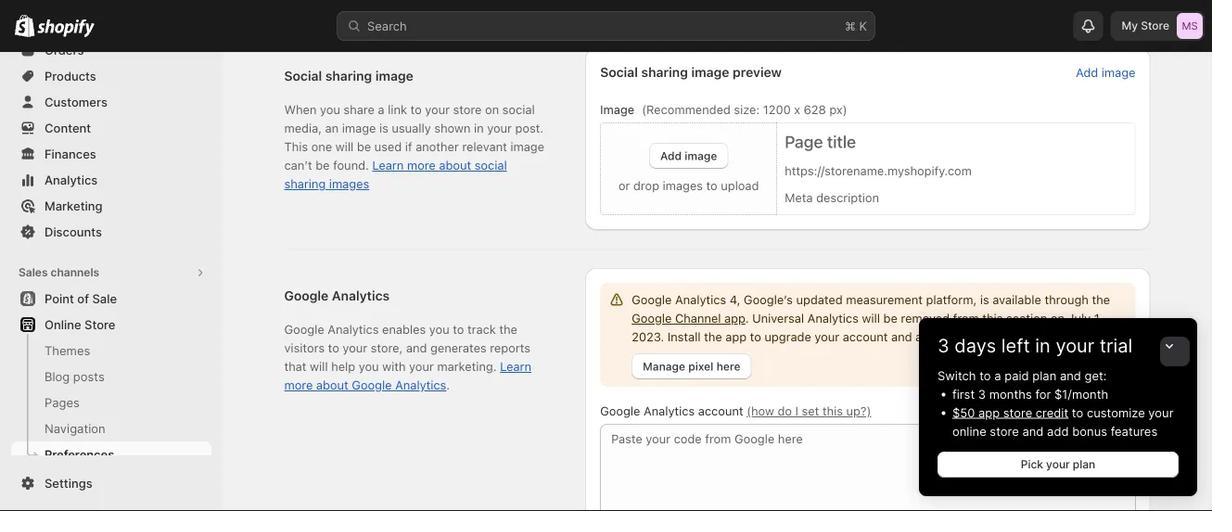Task type: vqa. For each thing, say whether or not it's contained in the screenshot.
'$50 app store credit' "link"
yes



Task type: locate. For each thing, give the bounding box(es) containing it.
store
[[1141, 19, 1170, 32], [84, 317, 115, 332]]

1 vertical spatial store
[[84, 317, 115, 332]]

0 vertical spatial and
[[1060, 368, 1082, 383]]

store down months
[[1004, 405, 1033, 420]]

of
[[77, 291, 89, 306]]

shopify image
[[37, 19, 95, 38]]

0 vertical spatial 3
[[938, 334, 950, 357]]

search
[[367, 19, 407, 33]]

1 horizontal spatial store
[[1141, 19, 1170, 32]]

1 vertical spatial store
[[990, 424, 1019, 438]]

credit
[[1036, 405, 1069, 420]]

3 days left in your trial element
[[920, 367, 1198, 496]]

analytics
[[45, 173, 98, 187]]

store for my store
[[1141, 19, 1170, 32]]

your up features
[[1149, 405, 1174, 420]]

apps
[[19, 496, 47, 509]]

to down the $1/month
[[1072, 405, 1084, 420]]

store down sale
[[84, 317, 115, 332]]

pages
[[45, 395, 80, 410]]

3 left "days"
[[938, 334, 950, 357]]

online store
[[45, 317, 115, 332]]

plan down bonus at bottom
[[1073, 458, 1096, 471]]

and
[[1060, 368, 1082, 383], [1023, 424, 1044, 438]]

customize
[[1087, 405, 1146, 420]]

1 horizontal spatial to
[[1072, 405, 1084, 420]]

1 horizontal spatial 3
[[979, 387, 986, 401]]

shopify image
[[15, 14, 35, 37]]

3 days left in your trial
[[938, 334, 1133, 357]]

switch to a paid plan and get:
[[938, 368, 1107, 383]]

pick your plan
[[1021, 458, 1096, 471]]

sales
[[19, 266, 48, 279]]

0 vertical spatial store
[[1004, 405, 1033, 420]]

your right in
[[1056, 334, 1095, 357]]

to inside to customize your online store and add bonus features
[[1072, 405, 1084, 420]]

online store link
[[11, 312, 212, 338]]

0 horizontal spatial to
[[980, 368, 992, 383]]

0 vertical spatial plan
[[1033, 368, 1057, 383]]

point of sale link
[[11, 286, 212, 312]]

online
[[953, 424, 987, 438]]

0 horizontal spatial and
[[1023, 424, 1044, 438]]

3 right first
[[979, 387, 986, 401]]

posts
[[73, 369, 105, 384]]

your inside dropdown button
[[1056, 334, 1095, 357]]

0 vertical spatial to
[[980, 368, 992, 383]]

1 vertical spatial and
[[1023, 424, 1044, 438]]

0 vertical spatial store
[[1141, 19, 1170, 32]]

1 vertical spatial to
[[1072, 405, 1084, 420]]

orders
[[45, 43, 84, 57]]

store right my
[[1141, 19, 1170, 32]]

to
[[980, 368, 992, 383], [1072, 405, 1084, 420]]

⌘
[[845, 19, 856, 33]]

blog
[[45, 369, 70, 384]]

1 vertical spatial your
[[1149, 405, 1174, 420]]

products link
[[11, 63, 212, 89]]

navigation link
[[11, 416, 212, 442]]

days
[[955, 334, 997, 357]]

your right "pick"
[[1047, 458, 1070, 471]]

to left a at the right bottom
[[980, 368, 992, 383]]

0 horizontal spatial 3
[[938, 334, 950, 357]]

and inside to customize your online store and add bonus features
[[1023, 424, 1044, 438]]

plan up for
[[1033, 368, 1057, 383]]

my
[[1122, 19, 1139, 32]]

1 horizontal spatial plan
[[1073, 458, 1096, 471]]

trial
[[1100, 334, 1133, 357]]

plan
[[1033, 368, 1057, 383], [1073, 458, 1096, 471]]

marketing link
[[11, 193, 212, 219]]

customers link
[[11, 89, 212, 115]]

features
[[1111, 424, 1158, 438]]

3 days left in your trial button
[[920, 318, 1198, 357]]

$50 app store credit
[[953, 405, 1069, 420]]

and left add
[[1023, 424, 1044, 438]]

$50 app store credit link
[[953, 405, 1069, 420]]

your inside to customize your online store and add bonus features
[[1149, 405, 1174, 420]]

3
[[938, 334, 950, 357], [979, 387, 986, 401]]

⌘ k
[[845, 19, 868, 33]]

your
[[1056, 334, 1095, 357], [1149, 405, 1174, 420], [1047, 458, 1070, 471]]

my store
[[1122, 19, 1170, 32]]

for
[[1036, 387, 1052, 401]]

get:
[[1085, 368, 1107, 383]]

and up the $1/month
[[1060, 368, 1082, 383]]

0 vertical spatial your
[[1056, 334, 1095, 357]]

store
[[1004, 405, 1033, 420], [990, 424, 1019, 438]]

content
[[45, 121, 91, 135]]

1 horizontal spatial and
[[1060, 368, 1082, 383]]

store down $50 app store credit
[[990, 424, 1019, 438]]

0 horizontal spatial store
[[84, 317, 115, 332]]

navigation
[[45, 421, 105, 436]]

in
[[1036, 334, 1051, 357]]

marketing
[[45, 199, 103, 213]]



Task type: describe. For each thing, give the bounding box(es) containing it.
analytics link
[[11, 167, 212, 193]]

1 vertical spatial 3
[[979, 387, 986, 401]]

my store image
[[1177, 13, 1203, 39]]

discounts
[[45, 225, 102, 239]]

add
[[1048, 424, 1069, 438]]

store inside to customize your online store and add bonus features
[[990, 424, 1019, 438]]

pages link
[[11, 390, 212, 416]]

themes link
[[11, 338, 212, 364]]

bonus
[[1073, 424, 1108, 438]]

orders link
[[11, 37, 212, 63]]

finances link
[[11, 141, 212, 167]]

first
[[953, 387, 975, 401]]

themes
[[45, 343, 90, 358]]

preferences link
[[11, 442, 212, 468]]

point of sale
[[45, 291, 117, 306]]

settings link
[[11, 470, 212, 496]]

switch
[[938, 368, 977, 383]]

0 horizontal spatial plan
[[1033, 368, 1057, 383]]

blog posts link
[[11, 364, 212, 390]]

sales channels button
[[11, 260, 212, 286]]

paid
[[1005, 368, 1030, 383]]

point of sale button
[[0, 286, 223, 312]]

content link
[[11, 115, 212, 141]]

pick
[[1021, 458, 1044, 471]]

months
[[990, 387, 1032, 401]]

settings
[[45, 476, 92, 490]]

1 vertical spatial plan
[[1073, 458, 1096, 471]]

sales channels
[[19, 266, 99, 279]]

online
[[45, 317, 81, 332]]

customers
[[45, 95, 108, 109]]

point
[[45, 291, 74, 306]]

products
[[45, 69, 96, 83]]

$1/month
[[1055, 387, 1109, 401]]

and for store
[[1023, 424, 1044, 438]]

k
[[860, 19, 868, 33]]

first 3 months for $1/month
[[953, 387, 1109, 401]]

3 inside dropdown button
[[938, 334, 950, 357]]

sale
[[92, 291, 117, 306]]

preferences
[[45, 447, 114, 462]]

finances
[[45, 147, 96, 161]]

app
[[979, 405, 1000, 420]]

$50
[[953, 405, 975, 420]]

2 vertical spatial your
[[1047, 458, 1070, 471]]

a
[[995, 368, 1002, 383]]

channels
[[51, 266, 99, 279]]

left
[[1002, 334, 1031, 357]]

and for plan
[[1060, 368, 1082, 383]]

apps button
[[11, 490, 212, 511]]

pick your plan link
[[938, 452, 1179, 478]]

to customize your online store and add bonus features
[[953, 405, 1174, 438]]

store for online store
[[84, 317, 115, 332]]

discounts link
[[11, 219, 212, 245]]

blog posts
[[45, 369, 105, 384]]



